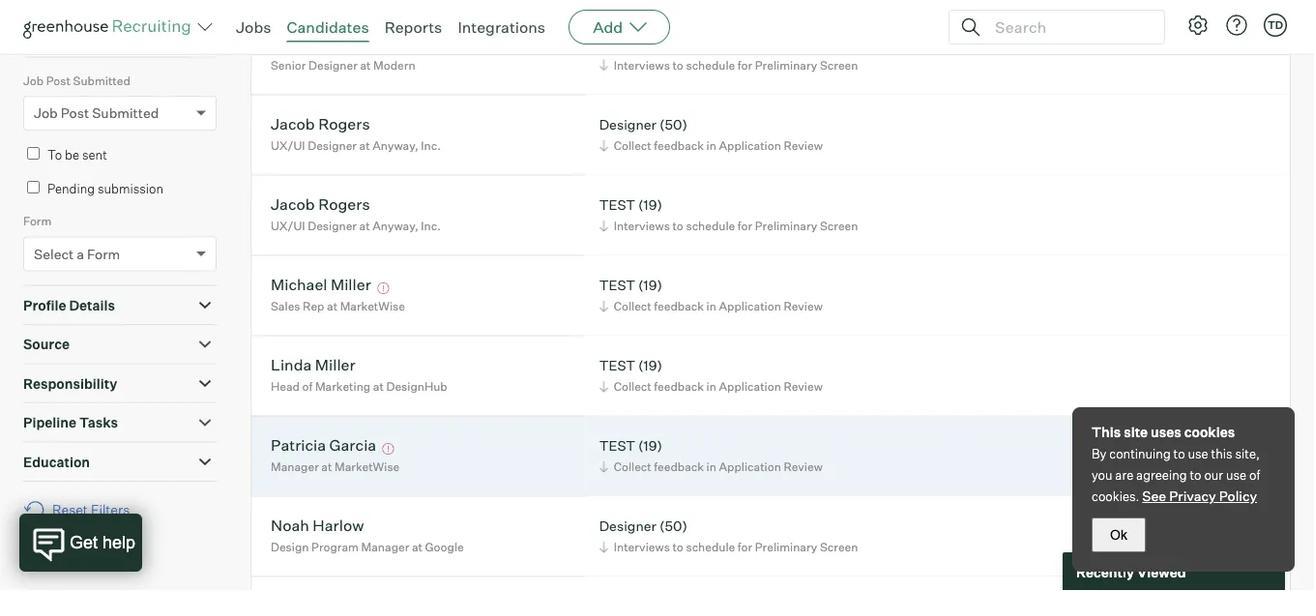 Task type: vqa. For each thing, say whether or not it's contained in the screenshot.


Task type: locate. For each thing, give the bounding box(es) containing it.
form down pending submission option at the left top of page
[[23, 214, 52, 229]]

designer
[[600, 35, 657, 52], [309, 58, 358, 73], [600, 116, 657, 133], [308, 139, 357, 153], [308, 219, 357, 233], [600, 517, 657, 534]]

test for ux/ui designer at anyway, inc.
[[600, 196, 636, 213]]

1 vertical spatial ux/ui
[[271, 219, 305, 233]]

for inside the test (19) interviews to schedule for preliminary screen
[[738, 219, 753, 233]]

0 vertical spatial for
[[738, 57, 753, 72]]

0 vertical spatial interviews
[[614, 57, 670, 72]]

integrations link
[[458, 17, 546, 37]]

0 vertical spatial test (19) collect feedback in application review
[[600, 276, 823, 314]]

by continuing to use this site, you are agreeing to our use of cookies.
[[1092, 446, 1261, 504]]

2 vertical spatial interviews
[[614, 540, 670, 555]]

a
[[77, 245, 84, 262]]

jacob down senior
[[271, 114, 315, 134]]

screen inside the test (19) interviews to schedule for preliminary screen
[[820, 219, 859, 233]]

0 vertical spatial marketwise
[[340, 299, 405, 314]]

td button
[[1265, 14, 1288, 37]]

for
[[738, 57, 753, 72], [738, 219, 753, 233], [738, 540, 753, 555]]

1 vertical spatial of
[[1250, 467, 1261, 483]]

0 horizontal spatial of
[[302, 379, 313, 394]]

0 vertical spatial (50)
[[660, 35, 688, 52]]

2 rogers from the top
[[318, 195, 370, 214]]

at down patricia garcia link
[[322, 460, 332, 474]]

1 jacob from the top
[[271, 114, 315, 134]]

0 vertical spatial post
[[46, 73, 71, 88]]

profile details
[[23, 297, 115, 314]]

0 horizontal spatial form
[[23, 214, 52, 229]]

interviews for jacob rogers
[[614, 219, 670, 233]]

interviews to schedule for preliminary screen link
[[597, 56, 863, 74], [597, 217, 863, 235], [597, 538, 863, 556]]

collect inside designer (50) collect feedback in application review
[[614, 139, 652, 153]]

3 review from the top
[[784, 379, 823, 394]]

0 vertical spatial use
[[1189, 446, 1209, 462]]

(19) for head of marketing at designhub
[[639, 357, 663, 374]]

rogers for test
[[318, 195, 370, 214]]

1 horizontal spatial form
[[87, 245, 120, 262]]

2 vertical spatial (50)
[[660, 517, 688, 534]]

screen for noah harlow
[[820, 540, 859, 555]]

at left modern
[[360, 58, 371, 73]]

3 (50) from the top
[[660, 517, 688, 534]]

0 vertical spatial schedule
[[686, 57, 736, 72]]

miller for michael
[[331, 275, 371, 294]]

1 vertical spatial screen
[[820, 219, 859, 233]]

2 collect from the top
[[614, 299, 652, 314]]

interviews
[[614, 57, 670, 72], [614, 219, 670, 233], [614, 540, 670, 555]]

1 vertical spatial jacob rogers link
[[271, 195, 370, 217]]

1 vertical spatial interviews
[[614, 219, 670, 233]]

feedback for head of marketing at designhub
[[654, 379, 704, 394]]

2 schedule from the top
[[686, 219, 736, 233]]

0 vertical spatial submitted
[[73, 73, 130, 88]]

screen
[[820, 57, 859, 72], [820, 219, 859, 233], [820, 540, 859, 555]]

3 preliminary from the top
[[755, 540, 818, 555]]

1 vertical spatial form
[[87, 245, 120, 262]]

collect
[[614, 139, 652, 153], [614, 299, 652, 314], [614, 379, 652, 394], [614, 460, 652, 474]]

jobs
[[236, 17, 271, 37]]

schedule inside the test (19) interviews to schedule for preliminary screen
[[686, 219, 736, 233]]

jacob rogers ux/ui designer at anyway, inc. up michael miller
[[271, 195, 441, 233]]

4 application from the top
[[719, 460, 782, 474]]

(19)
[[639, 196, 663, 213], [639, 276, 663, 293], [639, 357, 663, 374], [639, 437, 663, 454]]

0 vertical spatial inc.
[[421, 139, 441, 153]]

you
[[1092, 467, 1113, 483]]

use up policy
[[1227, 467, 1247, 483]]

0 vertical spatial screen
[[820, 57, 859, 72]]

1 vertical spatial (50)
[[660, 116, 688, 133]]

1 jacob rogers link from the top
[[271, 114, 370, 137]]

0 vertical spatial rogers
[[318, 114, 370, 134]]

2 vertical spatial screen
[[820, 540, 859, 555]]

2 vertical spatial for
[[738, 540, 753, 555]]

post down reached
[[46, 73, 71, 88]]

1 interviews from the top
[[614, 57, 670, 72]]

feedback for ux/ui designer at anyway, inc.
[[654, 139, 704, 153]]

head
[[271, 379, 300, 394]]

collect feedback in application review link for ux/ui designer at anyway, inc.
[[597, 137, 828, 155]]

2 test from the top
[[600, 276, 636, 293]]

jacob rogers ux/ui designer at anyway, inc. down senior designer at modern
[[271, 114, 441, 153]]

2 feedback from the top
[[654, 299, 704, 314]]

anyway, down modern
[[373, 139, 419, 153]]

feedback
[[654, 139, 704, 153], [654, 299, 704, 314], [654, 379, 704, 394], [654, 460, 704, 474]]

4 (19) from the top
[[639, 437, 663, 454]]

1 vertical spatial rogers
[[318, 195, 370, 214]]

4 collect feedback in application review link from the top
[[597, 458, 828, 476]]

3 (19) from the top
[[639, 357, 663, 374]]

in for sales rep at marketwise
[[707, 299, 717, 314]]

at
[[360, 58, 371, 73], [360, 139, 370, 153], [360, 219, 370, 233], [327, 299, 338, 314], [373, 379, 384, 394], [322, 460, 332, 474], [412, 540, 423, 555]]

1 horizontal spatial manager
[[361, 540, 410, 555]]

senior designer at modern
[[271, 58, 416, 73]]

2 screen from the top
[[820, 219, 859, 233]]

(19) for ux/ui designer at anyway, inc.
[[639, 196, 663, 213]]

review
[[784, 139, 823, 153], [784, 299, 823, 314], [784, 379, 823, 394], [784, 460, 823, 474]]

1 review from the top
[[784, 139, 823, 153]]

this
[[1212, 446, 1233, 462]]

at inside noah harlow design program manager at google
[[412, 540, 423, 555]]

manager
[[271, 460, 319, 474], [361, 540, 410, 555]]

wong
[[315, 33, 357, 52]]

1 vertical spatial interviews to schedule for preliminary screen link
[[597, 217, 863, 235]]

2 vertical spatial preliminary
[[755, 540, 818, 555]]

jacob rogers ux/ui designer at anyway, inc.
[[271, 114, 441, 153], [271, 195, 441, 233]]

miller inside 'link'
[[331, 275, 371, 294]]

review for sales rep at marketwise
[[784, 299, 823, 314]]

michael miller
[[271, 275, 371, 294]]

2 in from the top
[[707, 299, 717, 314]]

of down linda miller link
[[302, 379, 313, 394]]

policy
[[1220, 488, 1258, 505]]

miller
[[331, 275, 371, 294], [315, 355, 356, 375]]

2 (50) from the top
[[660, 116, 688, 133]]

patricia garcia has been in application review for more than 5 days image
[[380, 443, 397, 455]]

3 for from the top
[[738, 540, 753, 555]]

source
[[23, 336, 70, 353]]

1 horizontal spatial of
[[1250, 467, 1261, 483]]

rogers
[[318, 114, 370, 134], [318, 195, 370, 214]]

at left google
[[412, 540, 423, 555]]

2 vertical spatial interviews to schedule for preliminary screen link
[[597, 538, 863, 556]]

2 preliminary from the top
[[755, 219, 818, 233]]

in inside designer (50) collect feedback in application review
[[707, 139, 717, 153]]

0 vertical spatial milestone
[[73, 0, 127, 15]]

1 vertical spatial test (19) collect feedback in application review
[[600, 357, 823, 394]]

privacy
[[1170, 488, 1217, 505]]

to be sent
[[47, 147, 107, 163]]

0 vertical spatial designer (50) interviews to schedule for preliminary screen
[[600, 35, 859, 72]]

1 anyway, from the top
[[373, 139, 419, 153]]

test (19) collect feedback in application review for michael miller
[[600, 276, 823, 314]]

1 rogers from the top
[[318, 114, 370, 134]]

to
[[673, 57, 684, 72], [673, 219, 684, 233], [1174, 446, 1186, 462], [1191, 467, 1202, 483], [673, 540, 684, 555]]

4 review from the top
[[784, 460, 823, 474]]

manager down patricia
[[271, 460, 319, 474]]

2 review from the top
[[784, 299, 823, 314]]

1 vertical spatial miller
[[315, 355, 356, 375]]

continuing
[[1110, 446, 1171, 462]]

1 vertical spatial designer (50) interviews to schedule for preliminary screen
[[600, 517, 859, 555]]

0 vertical spatial jacob rogers ux/ui designer at anyway, inc.
[[271, 114, 441, 153]]

marketwise down garcia
[[335, 460, 400, 474]]

milestone up greenhouse recruiting image
[[73, 0, 127, 15]]

(50)
[[660, 35, 688, 52], [660, 116, 688, 133], [660, 517, 688, 534]]

1 (19) from the top
[[639, 196, 663, 213]]

recently viewed
[[1077, 563, 1187, 580]]

noah harlow design program manager at google
[[271, 516, 464, 555]]

jacob rogers link down senior designer at modern
[[271, 114, 370, 137]]

4 feedback from the top
[[654, 460, 704, 474]]

2 jacob rogers ux/ui designer at anyway, inc. from the top
[[271, 195, 441, 233]]

job post submitted
[[23, 73, 130, 88], [34, 105, 159, 122]]

2 interviews to schedule for preliminary screen link from the top
[[597, 217, 863, 235]]

3 application from the top
[[719, 379, 782, 394]]

jacob rogers link
[[271, 114, 370, 137], [271, 195, 370, 217]]

(19) for manager at marketwise
[[639, 437, 663, 454]]

see
[[1143, 488, 1167, 505]]

1 vertical spatial use
[[1227, 467, 1247, 483]]

0 vertical spatial anyway,
[[373, 139, 419, 153]]

1 horizontal spatial use
[[1227, 467, 1247, 483]]

2 anyway, from the top
[[373, 219, 419, 233]]

reset filters
[[52, 501, 130, 518]]

3 feedback from the top
[[654, 379, 704, 394]]

4 collect from the top
[[614, 460, 652, 474]]

collect feedback in application review link for sales rep at marketwise
[[597, 297, 828, 316]]

1 collect from the top
[[614, 139, 652, 153]]

0 horizontal spatial use
[[1189, 446, 1209, 462]]

submitted
[[73, 73, 130, 88], [92, 105, 159, 122]]

miller inside linda miller head of marketing at designhub
[[315, 355, 356, 375]]

job post submitted up sent
[[34, 105, 159, 122]]

submitted down reached milestone "element"
[[73, 73, 130, 88]]

marketwise down michael miller has been in application review for more than 5 days image
[[340, 299, 405, 314]]

collect feedback in application review link
[[597, 137, 828, 155], [597, 297, 828, 316], [597, 377, 828, 396], [597, 458, 828, 476]]

form
[[23, 214, 52, 229], [87, 245, 120, 262]]

at up michael miller
[[360, 219, 370, 233]]

test inside the test (19) interviews to schedule for preliminary screen
[[600, 196, 636, 213]]

be
[[65, 147, 79, 163]]

1 vertical spatial job post submitted
[[34, 105, 159, 122]]

miller up sales rep at marketwise
[[331, 275, 371, 294]]

in for ux/ui designer at anyway, inc.
[[707, 139, 717, 153]]

1 vertical spatial anyway,
[[373, 219, 419, 233]]

0 horizontal spatial manager
[[271, 460, 319, 474]]

1 test from the top
[[600, 196, 636, 213]]

milestone down reached milestone
[[34, 32, 96, 49]]

job post submitted down reached milestone "element"
[[23, 73, 130, 88]]

1 for from the top
[[738, 57, 753, 72]]

feedback inside designer (50) collect feedback in application review
[[654, 139, 704, 153]]

0 vertical spatial miller
[[331, 275, 371, 294]]

review for manager at marketwise
[[784, 460, 823, 474]]

form right a
[[87, 245, 120, 262]]

ux/ui
[[271, 139, 305, 153], [271, 219, 305, 233]]

manager right program
[[361, 540, 410, 555]]

sent
[[82, 147, 107, 163]]

1 jacob rogers ux/ui designer at anyway, inc. from the top
[[271, 114, 441, 153]]

1 inc. from the top
[[421, 139, 441, 153]]

site
[[1124, 424, 1149, 441]]

2 for from the top
[[738, 219, 753, 233]]

use left this
[[1189, 446, 1209, 462]]

3 screen from the top
[[820, 540, 859, 555]]

of
[[302, 379, 313, 394], [1250, 467, 1261, 483]]

1 application from the top
[[719, 139, 782, 153]]

post up to be sent
[[61, 105, 89, 122]]

profile
[[23, 297, 66, 314]]

1 collect feedback in application review link from the top
[[597, 137, 828, 155]]

1 feedback from the top
[[654, 139, 704, 153]]

review inside designer (50) collect feedback in application review
[[784, 139, 823, 153]]

2 collect feedback in application review link from the top
[[597, 297, 828, 316]]

inc. for test (19)
[[421, 219, 441, 233]]

1 schedule from the top
[[686, 57, 736, 72]]

application inside designer (50) collect feedback in application review
[[719, 139, 782, 153]]

add button
[[569, 10, 671, 45]]

Pending submission checkbox
[[27, 181, 40, 194]]

1 vertical spatial for
[[738, 219, 753, 233]]

1 vertical spatial jacob rogers ux/ui designer at anyway, inc.
[[271, 195, 441, 233]]

ux/ui down senior
[[271, 139, 305, 153]]

ux/ui up michael
[[271, 219, 305, 233]]

program
[[312, 540, 359, 555]]

to
[[47, 147, 62, 163]]

this site uses cookies
[[1092, 424, 1236, 441]]

2 jacob from the top
[[271, 195, 315, 214]]

cookies
[[1185, 424, 1236, 441]]

3 collect from the top
[[614, 379, 652, 394]]

2 jacob rogers link from the top
[[271, 195, 370, 217]]

(50) for jacob rogers
[[660, 116, 688, 133]]

collect for sales rep at marketwise
[[614, 299, 652, 314]]

reports link
[[385, 17, 443, 37]]

0 vertical spatial job
[[23, 73, 44, 88]]

3 schedule from the top
[[686, 540, 736, 555]]

3 test from the top
[[600, 357, 636, 374]]

reached milestone element
[[23, 0, 217, 71]]

submitted up sent
[[92, 105, 159, 122]]

2 ux/ui from the top
[[271, 219, 305, 233]]

rogers up michael miller
[[318, 195, 370, 214]]

1 ux/ui from the top
[[271, 139, 305, 153]]

post
[[46, 73, 71, 88], [61, 105, 89, 122]]

screen for jacob rogers
[[820, 219, 859, 233]]

2 vertical spatial test (19) collect feedback in application review
[[600, 437, 823, 474]]

collect feedback in application review link for manager at marketwise
[[597, 458, 828, 476]]

3 collect feedback in application review link from the top
[[597, 377, 828, 396]]

linda miller link
[[271, 355, 356, 377]]

0 vertical spatial of
[[302, 379, 313, 394]]

0 vertical spatial jacob
[[271, 114, 315, 134]]

collect for head of marketing at designhub
[[614, 379, 652, 394]]

jacob rogers link for test
[[271, 195, 370, 217]]

application
[[719, 139, 782, 153], [719, 299, 782, 314], [719, 379, 782, 394], [719, 460, 782, 474]]

test for head of marketing at designhub
[[600, 357, 636, 374]]

rogers down senior designer at modern
[[318, 114, 370, 134]]

1 test (19) collect feedback in application review from the top
[[600, 276, 823, 314]]

3 interviews to schedule for preliminary screen link from the top
[[597, 538, 863, 556]]

anyway, up michael miller has been in application review for more than 5 days image
[[373, 219, 419, 233]]

4 in from the top
[[707, 460, 717, 474]]

0 vertical spatial jacob rogers link
[[271, 114, 370, 137]]

1 vertical spatial marketwise
[[335, 460, 400, 474]]

anyway,
[[373, 139, 419, 153], [373, 219, 419, 233]]

1 (50) from the top
[[660, 35, 688, 52]]

0 vertical spatial interviews to schedule for preliminary screen link
[[597, 56, 863, 74]]

of down site,
[[1250, 467, 1261, 483]]

filters
[[91, 501, 130, 518]]

janet
[[271, 33, 312, 52]]

1 vertical spatial jacob
[[271, 195, 315, 214]]

(19) inside the test (19) interviews to schedule for preliminary screen
[[639, 196, 663, 213]]

2 interviews from the top
[[614, 219, 670, 233]]

0 vertical spatial preliminary
[[755, 57, 818, 72]]

1 in from the top
[[707, 139, 717, 153]]

preliminary inside the test (19) interviews to schedule for preliminary screen
[[755, 219, 818, 233]]

2 inc. from the top
[[421, 219, 441, 233]]

at right marketing
[[373, 379, 384, 394]]

2 vertical spatial schedule
[[686, 540, 736, 555]]

test (19) collect feedback in application review for patricia garcia
[[600, 437, 823, 474]]

milestone
[[73, 0, 127, 15], [34, 32, 96, 49]]

(50) inside designer (50) collect feedback in application review
[[660, 116, 688, 133]]

3 interviews from the top
[[614, 540, 670, 555]]

pending submission
[[47, 181, 164, 197]]

at inside linda miller head of marketing at designhub
[[373, 379, 384, 394]]

manager at marketwise
[[271, 460, 400, 474]]

1 vertical spatial schedule
[[686, 219, 736, 233]]

preliminary for noah harlow
[[755, 540, 818, 555]]

jacob rogers link up michael miller
[[271, 195, 370, 217]]

1 vertical spatial inc.
[[421, 219, 441, 233]]

1 vertical spatial manager
[[361, 540, 410, 555]]

noah
[[271, 516, 309, 535]]

interviews inside the test (19) interviews to schedule for preliminary screen
[[614, 219, 670, 233]]

1 vertical spatial preliminary
[[755, 219, 818, 233]]

manager inside noah harlow design program manager at google
[[361, 540, 410, 555]]

marketwise
[[340, 299, 405, 314], [335, 460, 400, 474]]

jacob up michael
[[271, 195, 315, 214]]

reached milestone
[[23, 0, 127, 15]]

test
[[600, 196, 636, 213], [600, 276, 636, 293], [600, 357, 636, 374], [600, 437, 636, 454]]

marketing
[[315, 379, 371, 394]]

4 test from the top
[[600, 437, 636, 454]]

2 (19) from the top
[[639, 276, 663, 293]]

miller up marketing
[[315, 355, 356, 375]]

2 application from the top
[[719, 299, 782, 314]]

3 test (19) collect feedback in application review from the top
[[600, 437, 823, 474]]

select
[[34, 245, 74, 262]]

3 in from the top
[[707, 379, 717, 394]]

jacob
[[271, 114, 315, 134], [271, 195, 315, 214]]

application for ux/ui designer at anyway, inc.
[[719, 139, 782, 153]]

1 vertical spatial post
[[61, 105, 89, 122]]

0 vertical spatial ux/ui
[[271, 139, 305, 153]]



Task type: describe. For each thing, give the bounding box(es) containing it.
jacob rogers ux/ui designer at anyway, inc. for designer
[[271, 114, 441, 153]]

jacob for designer
[[271, 114, 315, 134]]

senior
[[271, 58, 306, 73]]

miller for linda
[[315, 355, 356, 375]]

this
[[1092, 424, 1122, 441]]

integrations
[[458, 17, 546, 37]]

for for harlow
[[738, 540, 753, 555]]

our
[[1205, 467, 1224, 483]]

patricia
[[271, 436, 326, 455]]

google
[[425, 540, 464, 555]]

sales rep at marketwise
[[271, 299, 405, 314]]

modern
[[374, 58, 416, 73]]

details
[[69, 297, 115, 314]]

pipeline tasks
[[23, 414, 118, 431]]

janet wong link
[[271, 33, 357, 55]]

application for manager at marketwise
[[719, 460, 782, 474]]

test for manager at marketwise
[[600, 437, 636, 454]]

uses
[[1151, 424, 1182, 441]]

collect for manager at marketwise
[[614, 460, 652, 474]]

interviews for noah harlow
[[614, 540, 670, 555]]

collect for ux/ui designer at anyway, inc.
[[614, 139, 652, 153]]

ux/ui for test (19)
[[271, 219, 305, 233]]

at down senior designer at modern
[[360, 139, 370, 153]]

pipeline
[[23, 414, 76, 431]]

add
[[593, 17, 623, 37]]

reset filters button
[[23, 492, 140, 528]]

reset
[[52, 501, 88, 518]]

anyway, for test
[[373, 219, 419, 233]]

reached
[[23, 0, 71, 15]]

2 test (19) collect feedback in application review from the top
[[600, 357, 823, 394]]

(50) for noah harlow
[[660, 517, 688, 534]]

linda miller head of marketing at designhub
[[271, 355, 448, 394]]

see privacy policy link
[[1143, 488, 1258, 505]]

application for head of marketing at designhub
[[719, 379, 782, 394]]

To be sent checkbox
[[27, 147, 40, 160]]

jacob rogers link for designer
[[271, 114, 370, 137]]

feedback for sales rep at marketwise
[[654, 299, 704, 314]]

recently
[[1077, 563, 1135, 580]]

test for sales rep at marketwise
[[600, 276, 636, 293]]

designer inside designer (50) collect feedback in application review
[[600, 116, 657, 133]]

application for sales rep at marketwise
[[719, 299, 782, 314]]

select a form
[[34, 245, 120, 262]]

education
[[23, 453, 90, 470]]

0 vertical spatial manager
[[271, 460, 319, 474]]

td button
[[1261, 10, 1292, 41]]

schedule for harlow
[[686, 540, 736, 555]]

1 designer (50) interviews to schedule for preliminary screen from the top
[[600, 35, 859, 72]]

1 vertical spatial submitted
[[92, 105, 159, 122]]

Search text field
[[991, 13, 1148, 41]]

0 vertical spatial form
[[23, 214, 52, 229]]

td
[[1268, 18, 1284, 31]]

rogers for designer
[[318, 114, 370, 134]]

1 interviews to schedule for preliminary screen link from the top
[[597, 56, 863, 74]]

sales
[[271, 299, 300, 314]]

(19) for sales rep at marketwise
[[639, 276, 663, 293]]

jacob for test
[[271, 195, 315, 214]]

inc. for designer (50)
[[421, 139, 441, 153]]

of inside linda miller head of marketing at designhub
[[302, 379, 313, 394]]

preliminary for jacob rogers
[[755, 219, 818, 233]]

collect feedback in application review link for head of marketing at designhub
[[597, 377, 828, 396]]

tasks
[[79, 414, 118, 431]]

interviews to schedule for preliminary screen link for harlow
[[597, 538, 863, 556]]

patricia garcia
[[271, 436, 377, 455]]

jobs link
[[236, 17, 271, 37]]

patricia garcia link
[[271, 436, 377, 458]]

cookies.
[[1092, 489, 1140, 504]]

interviews to schedule for preliminary screen link for rogers
[[597, 217, 863, 235]]

of inside by continuing to use this site, you are agreeing to our use of cookies.
[[1250, 467, 1261, 483]]

michael miller has been in application review for more than 5 days image
[[375, 283, 392, 294]]

noah harlow link
[[271, 516, 364, 538]]

1 vertical spatial job
[[34, 105, 58, 122]]

michael
[[271, 275, 328, 294]]

designer (50) collect feedback in application review
[[600, 116, 823, 153]]

review for head of marketing at designhub
[[784, 379, 823, 394]]

ux/ui for designer (50)
[[271, 139, 305, 153]]

in for head of marketing at designhub
[[707, 379, 717, 394]]

candidates link
[[287, 17, 369, 37]]

1 vertical spatial milestone
[[34, 32, 96, 49]]

1 preliminary from the top
[[755, 57, 818, 72]]

michael miller link
[[271, 275, 371, 297]]

0 vertical spatial job post submitted
[[23, 73, 130, 88]]

site,
[[1236, 446, 1261, 462]]

design
[[271, 540, 309, 555]]

job post submitted element
[[23, 71, 217, 144]]

2 designer (50) interviews to schedule for preliminary screen from the top
[[600, 517, 859, 555]]

review for ux/ui designer at anyway, inc.
[[784, 139, 823, 153]]

designhub
[[386, 379, 448, 394]]

schedule for rogers
[[686, 219, 736, 233]]

test (19) interviews to schedule for preliminary screen
[[600, 196, 859, 233]]

anyway, for designer
[[373, 139, 419, 153]]

in for manager at marketwise
[[707, 460, 717, 474]]

1 screen from the top
[[820, 57, 859, 72]]

harlow
[[313, 516, 364, 535]]

to inside the test (19) interviews to schedule for preliminary screen
[[673, 219, 684, 233]]

viewed
[[1138, 563, 1187, 580]]

garcia
[[330, 436, 377, 455]]

linda
[[271, 355, 312, 375]]

internal
[[368, 37, 424, 50]]

ok
[[1111, 527, 1128, 542]]

feedback for manager at marketwise
[[654, 460, 704, 474]]

see privacy policy
[[1143, 488, 1258, 505]]

ok button
[[1092, 518, 1147, 552]]

by
[[1092, 446, 1107, 462]]

submission
[[98, 181, 164, 197]]

reports
[[385, 17, 443, 37]]

configure image
[[1187, 14, 1210, 37]]

agreeing
[[1137, 467, 1188, 483]]

greenhouse recruiting image
[[23, 15, 197, 39]]

form element
[[23, 212, 217, 285]]

rep
[[303, 299, 325, 314]]

jacob rogers ux/ui designer at anyway, inc. for test
[[271, 195, 441, 233]]

pending
[[47, 181, 95, 197]]

candidates
[[287, 17, 369, 37]]

are
[[1116, 467, 1134, 483]]

janet wong
[[271, 33, 357, 52]]

responsibility
[[23, 375, 117, 392]]

for for rogers
[[738, 219, 753, 233]]

at right rep
[[327, 299, 338, 314]]



